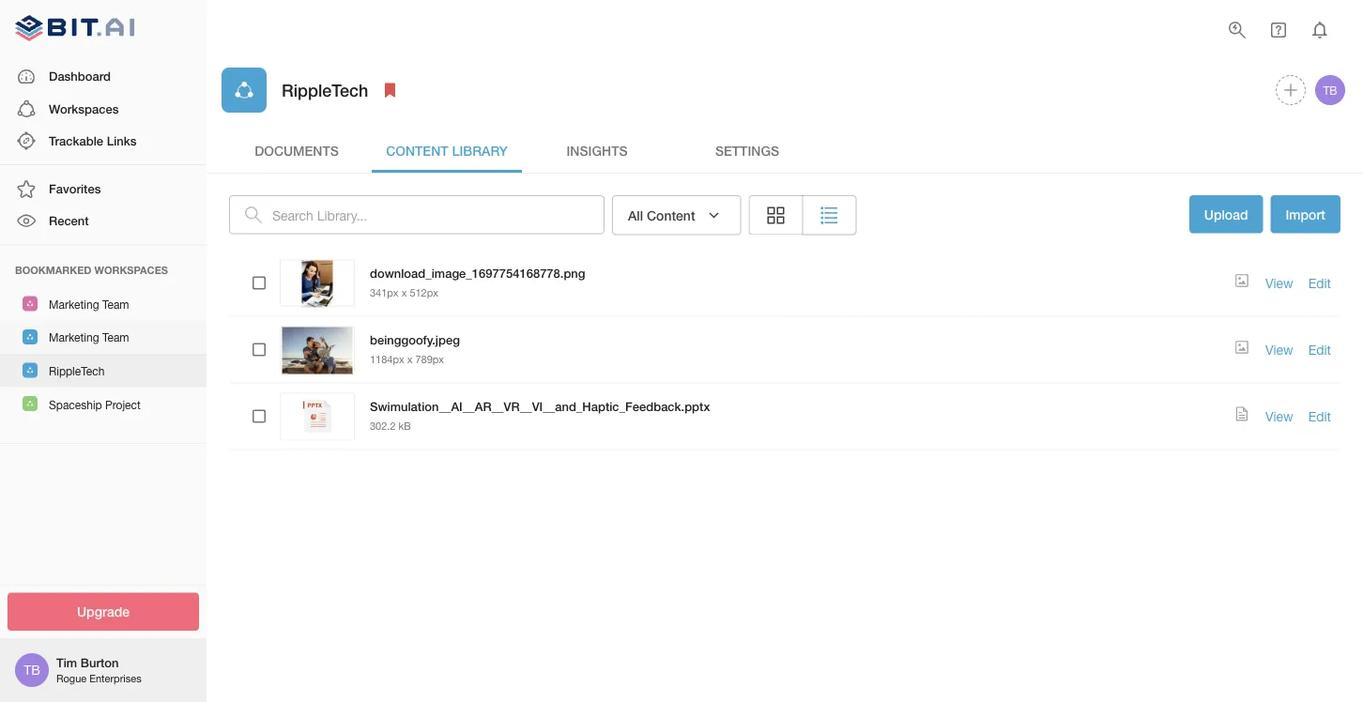 Task type: locate. For each thing, give the bounding box(es) containing it.
edit link for beinggoofy.jpeg
[[1309, 342, 1332, 358]]

0 vertical spatial content
[[386, 143, 449, 158]]

team down workspaces
[[102, 298, 129, 311]]

view link for beinggoofy.jpeg
[[1266, 342, 1294, 358]]

view for download_image_1697754168778.png
[[1266, 275, 1294, 291]]

content right all
[[647, 208, 696, 223]]

marketing down bookmarked workspaces
[[49, 298, 99, 311]]

1 marketing from the top
[[49, 298, 99, 311]]

0 horizontal spatial tb
[[24, 663, 40, 678]]

workspaces
[[94, 264, 168, 276]]

x down beinggoofy.jpeg
[[407, 353, 413, 366]]

2 edit link from the top
[[1309, 342, 1332, 358]]

view link for swimulation__ai__ar__vr__vi__and_haptic_feedback.pptx
[[1266, 409, 1294, 424]]

1 vertical spatial marketing team
[[49, 331, 129, 344]]

upload button
[[1190, 195, 1264, 235], [1190, 195, 1264, 233]]

0 vertical spatial view
[[1266, 275, 1294, 291]]

marketing team button down bookmarked workspaces
[[0, 287, 207, 320]]

1 vertical spatial view link
[[1266, 342, 1294, 358]]

all content
[[628, 208, 696, 223]]

recent
[[49, 214, 89, 228]]

1184px
[[370, 353, 405, 366]]

1 edit from the top
[[1309, 275, 1332, 291]]

edit for download_image_1697754168778.png
[[1309, 275, 1332, 291]]

rippletech up spaceship in the left of the page
[[49, 365, 105, 378]]

2 marketing from the top
[[49, 331, 99, 344]]

1 vertical spatial rippletech
[[49, 365, 105, 378]]

marketing team
[[49, 298, 129, 311], [49, 331, 129, 344]]

settings
[[716, 143, 780, 158]]

enterprises
[[89, 673, 142, 685]]

upload
[[1205, 207, 1249, 222]]

rippletech left the 'remove bookmark' icon
[[282, 80, 369, 100]]

0 vertical spatial x
[[402, 287, 407, 299]]

0 vertical spatial edit
[[1309, 275, 1332, 291]]

marketing up rippletech "button"
[[49, 331, 99, 344]]

789px
[[416, 353, 444, 366]]

3 edit link from the top
[[1309, 409, 1332, 424]]

0 vertical spatial marketing team
[[49, 298, 129, 311]]

1 vertical spatial x
[[407, 353, 413, 366]]

view link
[[1266, 275, 1294, 291], [1266, 342, 1294, 358], [1266, 409, 1294, 424]]

view
[[1266, 275, 1294, 291], [1266, 342, 1294, 358], [1266, 409, 1294, 424]]

team
[[102, 298, 129, 311], [102, 331, 129, 344]]

team for 1st marketing team button from the bottom
[[102, 331, 129, 344]]

all content button
[[612, 195, 742, 235]]

2 view from the top
[[1266, 342, 1294, 358]]

upgrade
[[77, 604, 130, 620]]

2 marketing team from the top
[[49, 331, 129, 344]]

0 horizontal spatial content
[[386, 143, 449, 158]]

documents link
[[222, 128, 372, 173]]

0 vertical spatial edit link
[[1309, 275, 1332, 291]]

x
[[402, 287, 407, 299], [407, 353, 413, 366]]

1 view link from the top
[[1266, 275, 1294, 291]]

1 edit link from the top
[[1309, 275, 1332, 291]]

edit
[[1309, 275, 1332, 291], [1309, 342, 1332, 358], [1309, 409, 1332, 424]]

tab list
[[222, 128, 1349, 173]]

0 vertical spatial rippletech
[[282, 80, 369, 100]]

import
[[1286, 207, 1326, 222]]

2 marketing team button from the top
[[0, 320, 207, 354]]

spaceship project
[[49, 398, 141, 411]]

2 vertical spatial view
[[1266, 409, 1294, 424]]

302.2
[[370, 420, 396, 432]]

1 vertical spatial edit
[[1309, 342, 1332, 358]]

1 view from the top
[[1266, 275, 1294, 291]]

tim burton rogue enterprises
[[56, 656, 142, 685]]

rippletech button
[[0, 354, 207, 387]]

2 edit from the top
[[1309, 342, 1332, 358]]

beinggoofy.jpeg 1184px x 789px
[[370, 333, 460, 366]]

beinggoofy.jpeg
[[370, 333, 460, 348]]

tab list containing documents
[[222, 128, 1349, 173]]

view for beinggoofy.jpeg
[[1266, 342, 1294, 358]]

1 vertical spatial view
[[1266, 342, 1294, 358]]

1 vertical spatial content
[[647, 208, 696, 223]]

2 vertical spatial view link
[[1266, 409, 1294, 424]]

1 horizontal spatial content
[[647, 208, 696, 223]]

settings link
[[673, 128, 823, 173]]

1 vertical spatial edit link
[[1309, 342, 1332, 358]]

insights link
[[522, 128, 673, 173]]

x inside download_image_1697754168778.png 341px x 512px
[[402, 287, 407, 299]]

content left library
[[386, 143, 449, 158]]

1 horizontal spatial tb
[[1324, 84, 1338, 97]]

Search Library... search field
[[272, 195, 605, 234]]

3 edit from the top
[[1309, 409, 1332, 424]]

tb
[[1324, 84, 1338, 97], [24, 663, 40, 678]]

content
[[386, 143, 449, 158], [647, 208, 696, 223]]

upgrade button
[[8, 593, 199, 631]]

x right the 341px at the left top of page
[[402, 287, 407, 299]]

0 vertical spatial marketing
[[49, 298, 99, 311]]

bookmarked workspaces
[[15, 264, 168, 276]]

rippletech
[[282, 80, 369, 100], [49, 365, 105, 378]]

marketing team button
[[0, 287, 207, 320], [0, 320, 207, 354]]

marketing team down bookmarked workspaces
[[49, 298, 129, 311]]

swimulation__ai__ar__vr__vi__and_haptic_feedback.pptx 302.2 kb
[[370, 400, 710, 432]]

1 vertical spatial tb
[[24, 663, 40, 678]]

edit link
[[1309, 275, 1332, 291], [1309, 342, 1332, 358], [1309, 409, 1332, 424]]

marketing for first marketing team button from the top
[[49, 298, 99, 311]]

2 vertical spatial edit link
[[1309, 409, 1332, 424]]

1 marketing team from the top
[[49, 298, 129, 311]]

content library link
[[372, 128, 522, 173]]

2 view link from the top
[[1266, 342, 1294, 358]]

view for swimulation__ai__ar__vr__vi__and_haptic_feedback.pptx
[[1266, 409, 1294, 424]]

marketing
[[49, 298, 99, 311], [49, 331, 99, 344]]

marketing team button up spaceship project button
[[0, 320, 207, 354]]

2 vertical spatial edit
[[1309, 409, 1332, 424]]

0 vertical spatial view link
[[1266, 275, 1294, 291]]

project
[[105, 398, 141, 411]]

marketing team up rippletech "button"
[[49, 331, 129, 344]]

trackable links button
[[0, 125, 207, 157]]

group
[[749, 195, 857, 235]]

view link for download_image_1697754168778.png
[[1266, 275, 1294, 291]]

3 view link from the top
[[1266, 409, 1294, 424]]

0 vertical spatial tb
[[1324, 84, 1338, 97]]

3 view from the top
[[1266, 409, 1294, 424]]

burton
[[81, 656, 119, 670]]

1 vertical spatial team
[[102, 331, 129, 344]]

tb inside button
[[1324, 84, 1338, 97]]

1 vertical spatial marketing
[[49, 331, 99, 344]]

0 horizontal spatial rippletech
[[49, 365, 105, 378]]

x for download_image_1697754168778.png
[[402, 287, 407, 299]]

spaceship
[[49, 398, 102, 411]]

team up rippletech "button"
[[102, 331, 129, 344]]

x inside beinggoofy.jpeg 1184px x 789px
[[407, 353, 413, 366]]

0 vertical spatial team
[[102, 298, 129, 311]]

2 team from the top
[[102, 331, 129, 344]]

1 team from the top
[[102, 298, 129, 311]]



Task type: describe. For each thing, give the bounding box(es) containing it.
swimulation__ai__ar__vr__vi__and_haptic_feedback.pptx
[[370, 400, 710, 414]]

workspaces button
[[0, 93, 207, 125]]

all
[[628, 208, 644, 223]]

x for beinggoofy.jpeg
[[407, 353, 413, 366]]

content library
[[386, 143, 508, 158]]

1 horizontal spatial rippletech
[[282, 80, 369, 100]]

dashboard button
[[0, 61, 207, 93]]

1 marketing team button from the top
[[0, 287, 207, 320]]

edit for beinggoofy.jpeg
[[1309, 342, 1332, 358]]

marketing team for 1st marketing team button from the bottom
[[49, 331, 129, 344]]

edit link for swimulation__ai__ar__vr__vi__and_haptic_feedback.pptx
[[1309, 409, 1332, 424]]

bookmarked
[[15, 264, 92, 276]]

content inside content library link
[[386, 143, 449, 158]]

favorites
[[49, 181, 101, 196]]

spaceship project button
[[0, 387, 207, 421]]

remove bookmark image
[[379, 79, 401, 101]]

workspaces
[[49, 101, 119, 116]]

marketing team for first marketing team button from the top
[[49, 298, 129, 311]]

341px
[[370, 287, 399, 299]]

tb button
[[1313, 72, 1349, 108]]

marketing for 1st marketing team button from the bottom
[[49, 331, 99, 344]]

edit link for download_image_1697754168778.png
[[1309, 275, 1332, 291]]

rogue
[[56, 673, 87, 685]]

insights
[[567, 143, 628, 158]]

download_image_1697754168778.png
[[370, 266, 586, 281]]

library
[[452, 143, 508, 158]]

download_image_1697754168778.png 341px x 512px
[[370, 266, 586, 299]]

import button
[[1271, 195, 1341, 233]]

kb
[[399, 420, 411, 432]]

trackable links
[[49, 133, 137, 148]]

content inside all content button
[[647, 208, 696, 223]]

rippletech inside "button"
[[49, 365, 105, 378]]

links
[[107, 133, 137, 148]]

favorites button
[[0, 173, 207, 205]]

recent button
[[0, 205, 207, 237]]

trackable
[[49, 133, 103, 148]]

tim
[[56, 656, 77, 670]]

documents
[[255, 143, 339, 158]]

512px
[[410, 287, 439, 299]]

dashboard
[[49, 69, 111, 84]]

edit for swimulation__ai__ar__vr__vi__and_haptic_feedback.pptx
[[1309, 409, 1332, 424]]

team for first marketing team button from the top
[[102, 298, 129, 311]]



Task type: vqa. For each thing, say whether or not it's contained in the screenshot.


